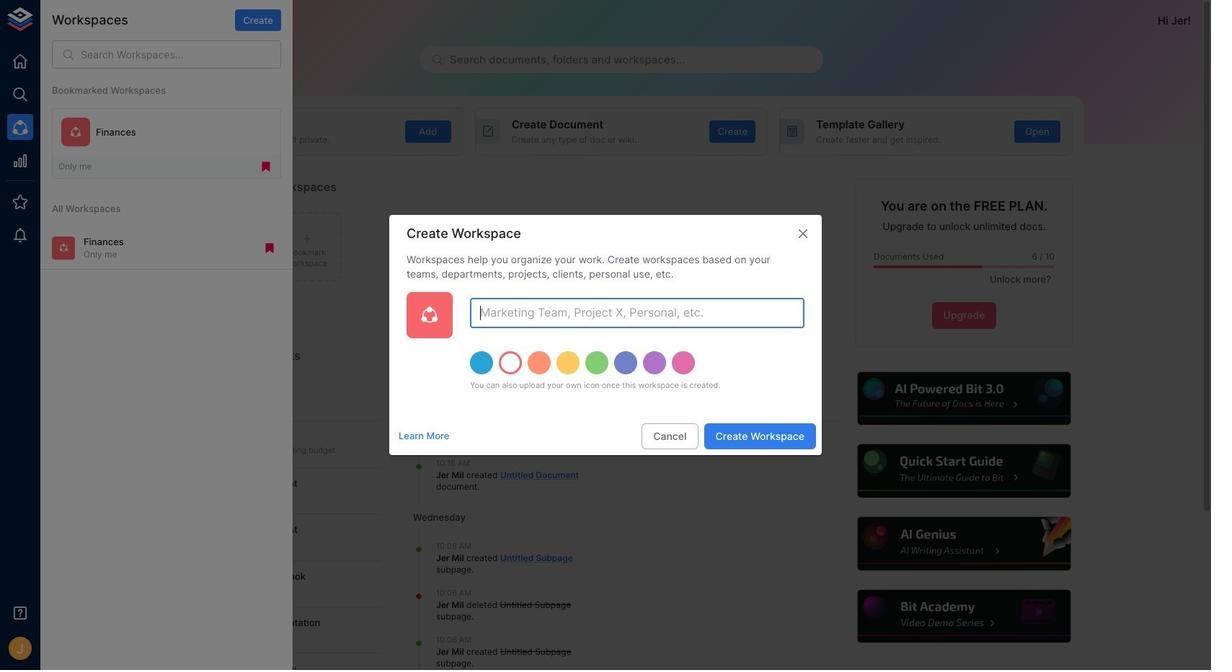 Task type: describe. For each thing, give the bounding box(es) containing it.
2 help image from the top
[[856, 443, 1073, 500]]

0 vertical spatial remove bookmark image
[[260, 160, 273, 173]]

3 help image from the top
[[856, 515, 1073, 572]]

1 help image from the top
[[856, 370, 1073, 427]]



Task type: vqa. For each thing, say whether or not it's contained in the screenshot.
third help image from the top
yes



Task type: locate. For each thing, give the bounding box(es) containing it.
4 help image from the top
[[856, 588, 1073, 645]]

dialog
[[390, 215, 822, 455]]

Search Workspaces... text field
[[81, 40, 281, 69]]

help image
[[856, 370, 1073, 427], [856, 443, 1073, 500], [856, 515, 1073, 572], [856, 588, 1073, 645]]

remove bookmark image
[[260, 160, 273, 173], [263, 242, 276, 255]]

Marketing Team, Project X, Personal, etc. text field
[[470, 298, 805, 328]]

1 vertical spatial remove bookmark image
[[263, 242, 276, 255]]



